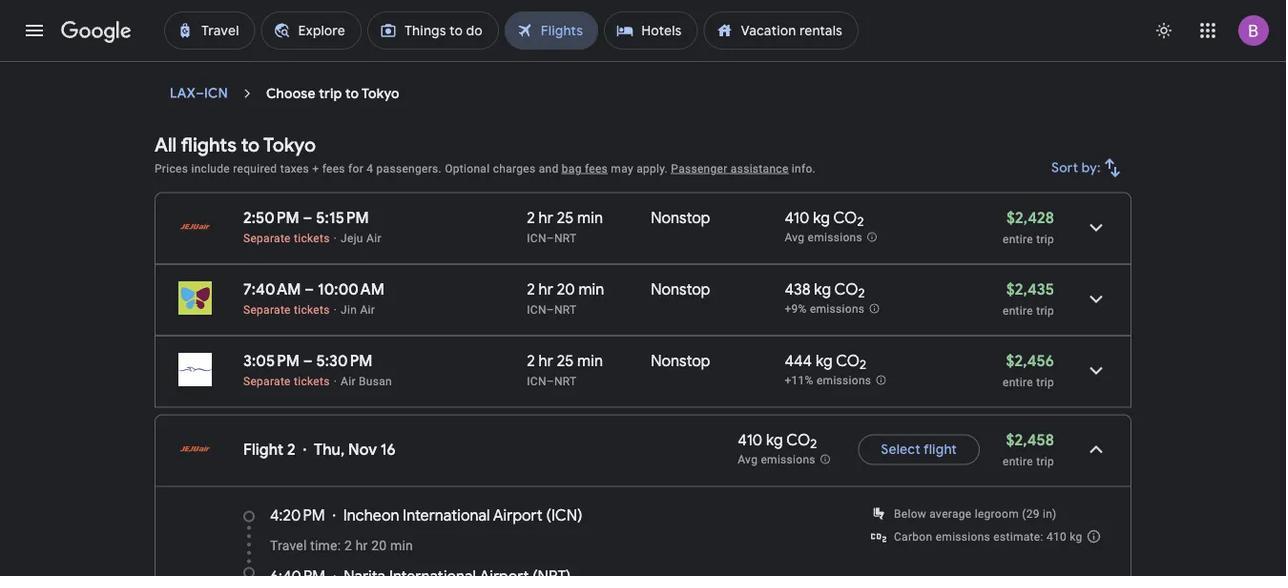 Task type: describe. For each thing, give the bounding box(es) containing it.
entire for $2,456
[[1003, 376, 1034, 389]]

+11% emissions
[[785, 374, 872, 388]]

3:05 pm
[[243, 351, 300, 371]]

– left 5:15 pm text field
[[303, 208, 313, 228]]

Arrival time: 5:30 PM. text field
[[316, 351, 373, 371]]

select flight button
[[858, 427, 980, 473]]

price
[[550, 6, 582, 23]]

emissions down "below average legroom (29 in)"
[[936, 530, 991, 544]]

tokyo for all flights to tokyo
[[263, 133, 316, 157]]

air busan
[[341, 375, 392, 388]]

kg for $2,428
[[813, 208, 830, 228]]

2 vertical spatial 410
[[1047, 530, 1067, 544]]

(29
[[1022, 507, 1040, 521]]

required
[[233, 162, 277, 175]]

sort by: button
[[1044, 145, 1132, 191]]

nrt for 5:15 pm
[[555, 231, 577, 245]]

entire for $2,435
[[1003, 304, 1034, 317]]

Departure time: 2:50 PM. text field
[[243, 208, 299, 228]]

all for all flights to tokyo
[[155, 133, 177, 157]]

2:50 pm – 5:15 pm
[[243, 208, 369, 228]]

connecting airports button
[[826, 0, 998, 30]]

min for 438
[[579, 280, 604, 299]]

airlines
[[368, 6, 416, 23]]

average
[[930, 507, 972, 521]]

trip right "choose"
[[319, 85, 342, 102]]

1 fees from the left
[[322, 162, 345, 175]]

stops button
[[270, 0, 349, 30]]

 image for 5:15 pm
[[334, 231, 337, 245]]

2 fees from the left
[[585, 162, 608, 175]]

0 vertical spatial 410 kg co 2
[[785, 208, 864, 230]]

apply.
[[637, 162, 668, 175]]

min for 444
[[578, 351, 603, 371]]

times button
[[623, 0, 704, 30]]

1 vertical spatial avg emissions
[[738, 453, 816, 467]]

emissions for $2,435
[[810, 303, 865, 316]]

price button
[[539, 0, 615, 30]]

emissions for $2,456
[[817, 374, 872, 388]]

choose trip to tokyo
[[266, 85, 400, 102]]

4
[[367, 162, 373, 175]]

in)
[[1043, 507, 1057, 521]]

to for trip
[[345, 85, 359, 102]]

 image for 5:30 pm
[[334, 375, 337, 388]]

Arrival time: 5:15 PM. text field
[[316, 208, 369, 228]]

entire for $2,428
[[1003, 232, 1034, 246]]

sort by:
[[1052, 159, 1101, 177]]

438 kg co 2
[[785, 280, 865, 302]]

all for all filters
[[191, 6, 207, 23]]

 image for thu, nov 16
[[303, 440, 306, 460]]

trip inside $2,458 entire trip
[[1037, 455, 1055, 468]]

$2,435
[[1007, 280, 1055, 299]]

charges
[[493, 162, 536, 175]]

thu,
[[314, 440, 345, 460]]

$2,458
[[1007, 430, 1055, 450]]

carbon emissions estimate: 410 kg
[[894, 530, 1083, 544]]

none search field containing all filters
[[155, 0, 1132, 61]]

0 horizontal spatial 20
[[371, 538, 387, 554]]

438
[[785, 280, 811, 299]]

carbon
[[894, 530, 933, 544]]

all flights to tokyo main content
[[155, 76, 1132, 576]]

+9% emissions
[[785, 303, 865, 316]]

jin air
[[341, 303, 375, 316]]

Departure time: 3:05 PM. text field
[[243, 351, 300, 371]]

flight details. leaves incheon international airport at 7:40 am on thursday, november 16 and arrives at narita international airport at 10:00 am on thursday, november 16. image
[[1074, 276, 1120, 322]]

busan
[[359, 375, 392, 388]]

prices
[[155, 162, 188, 175]]

nrt for 5:30 pm
[[555, 375, 577, 388]]

25 for 3:05 pm – 5:30 pm
[[557, 351, 574, 371]]

airports
[[915, 6, 965, 23]]

$2,428
[[1007, 208, 1055, 228]]

select
[[881, 441, 921, 459]]

co for $2,428
[[834, 208, 857, 228]]

tickets for 5:15 pm
[[294, 231, 330, 245]]

jeju air
[[341, 231, 382, 245]]

choose
[[266, 85, 316, 102]]

incheon
[[343, 506, 399, 525]]

$2,428 entire trip
[[1003, 208, 1055, 246]]

444
[[785, 351, 812, 371]]

2 vertical spatial air
[[341, 375, 356, 388]]

(
[[547, 506, 552, 525]]

sort
[[1052, 159, 1079, 177]]

1 vertical spatial avg
[[738, 453, 758, 467]]

nonstop flight. element for 410
[[651, 208, 711, 230]]

all filters
[[191, 6, 247, 23]]

1 horizontal spatial avg
[[785, 231, 805, 245]]

Departure time: 4:20 PM. text field
[[270, 506, 325, 525]]

taxes
[[280, 162, 309, 175]]

airport
[[493, 506, 543, 525]]

include
[[191, 162, 230, 175]]

tickets for 5:30 pm
[[294, 375, 330, 388]]

+9%
[[785, 303, 807, 316]]

+
[[312, 162, 319, 175]]

emissions
[[723, 6, 786, 23]]

total duration 2 hr 25 min. element for 444
[[527, 351, 651, 374]]

airlines button
[[357, 0, 449, 30]]

nrt for 10:00 am
[[555, 303, 577, 316]]

$2,456
[[1007, 351, 1055, 371]]

travel
[[270, 538, 307, 554]]

all filters button
[[155, 0, 262, 30]]

icn for 7:40 am – 10:00 am
[[527, 303, 547, 316]]

to for flights
[[241, 133, 260, 157]]

total duration 2 hr 20 min. element
[[527, 280, 651, 302]]

passenger assistance button
[[671, 162, 789, 175]]

emissions for $2,428
[[808, 231, 863, 245]]

hr for 5:30 pm
[[539, 351, 553, 371]]

travel time: 2 hr 20 min
[[270, 538, 413, 554]]

air for 2:50 pm – 5:15 pm
[[367, 231, 382, 245]]

2:50 pm
[[243, 208, 299, 228]]

optional
[[445, 162, 490, 175]]

below
[[894, 507, 927, 521]]

estimate:
[[994, 530, 1044, 544]]

2 hr 25 min icn – nrt for 5:30 pm
[[527, 351, 603, 388]]

time:
[[310, 538, 341, 554]]

7:40 am – 10:00 am
[[243, 280, 385, 299]]

flight 2
[[243, 440, 296, 460]]

separate tickets for 2:50 pm
[[243, 231, 330, 245]]

)
[[578, 506, 583, 525]]

incheon international airport ( icn )
[[343, 506, 583, 525]]

4:20 pm
[[270, 506, 325, 525]]

trip for 438
[[1037, 304, 1055, 317]]

passenger
[[671, 162, 728, 175]]

+11%
[[785, 374, 814, 388]]

3:05 pm – 5:30 pm
[[243, 351, 373, 371]]

kg for $2,456
[[816, 351, 833, 371]]

all flights to tokyo
[[155, 133, 316, 157]]

nonstop for 410
[[651, 208, 711, 228]]

2435 US dollars text field
[[1007, 280, 1055, 299]]

bags
[[468, 6, 499, 23]]

separate for 3:05 pm
[[243, 375, 291, 388]]

444 kg co 2
[[785, 351, 867, 373]]

– up flights
[[196, 85, 204, 102]]

lax
[[170, 85, 196, 102]]

Arrival time: 10:00 AM. text field
[[318, 280, 385, 299]]

10:00 am
[[318, 280, 385, 299]]

nonstop for 438
[[651, 280, 711, 299]]

5:30 pm
[[316, 351, 373, 371]]

may
[[611, 162, 634, 175]]

main menu image
[[23, 19, 46, 42]]



Task type: vqa. For each thing, say whether or not it's contained in the screenshot.
the bottom The Nrt
yes



Task type: locate. For each thing, give the bounding box(es) containing it.
2 entire from the top
[[1003, 304, 1034, 317]]

entire inside "$2,456 entire trip"
[[1003, 376, 1034, 389]]

 image left jin
[[334, 303, 337, 316]]

icn
[[204, 85, 228, 102], [527, 231, 547, 245], [527, 303, 547, 316], [527, 375, 547, 388], [552, 506, 578, 525]]

3 separate tickets from the top
[[243, 375, 330, 388]]

2 inside 2 hr 20 min icn – nrt
[[527, 280, 535, 299]]

– up 2 hr 20 min icn – nrt
[[547, 231, 555, 245]]

separate down '2:50 pm' text field on the left of page
[[243, 231, 291, 245]]

1 vertical spatial tokyo
[[263, 133, 316, 157]]

emissions down 444 kg co 2
[[817, 374, 872, 388]]

1 vertical spatial 20
[[371, 538, 387, 554]]

2  image from the top
[[334, 375, 337, 388]]

7:40 am
[[243, 280, 301, 299]]

$2,435 entire trip
[[1003, 280, 1055, 317]]

1 vertical spatial separate tickets
[[243, 303, 330, 316]]

tokyo up 4
[[362, 85, 400, 102]]

0 horizontal spatial fees
[[322, 162, 345, 175]]

total duration 2 hr 25 min. element
[[527, 208, 651, 230], [527, 351, 651, 374]]

0 vertical spatial nonstop
[[651, 208, 711, 228]]

tickets down leaves incheon international airport at 2:50 pm on thursday, november 16 and arrives at narita international airport at 5:15 pm on thursday, november 16. element
[[294, 231, 330, 245]]

trip inside $2,435 entire trip
[[1037, 304, 1055, 317]]

1 vertical spatial to
[[241, 133, 260, 157]]

air right 'jeju'
[[367, 231, 382, 245]]

trip inside $2,428 entire trip
[[1037, 232, 1055, 246]]

2 total duration 2 hr 25 min. element from the top
[[527, 351, 651, 374]]

–
[[196, 85, 204, 102], [303, 208, 313, 228], [547, 231, 555, 245], [305, 280, 314, 299], [547, 303, 555, 316], [303, 351, 313, 371], [547, 375, 555, 388]]

total duration 2 hr 25 min. element down 2 hr 20 min icn – nrt
[[527, 351, 651, 374]]

 image left 'jeju'
[[334, 231, 337, 245]]

1 vertical spatial  image
[[303, 440, 306, 460]]

hr inside 2 hr 20 min icn – nrt
[[539, 280, 553, 299]]

3 tickets from the top
[[294, 375, 330, 388]]

0 vertical spatial tokyo
[[362, 85, 400, 102]]

flight
[[243, 440, 284, 460]]

hr for 10:00 am
[[539, 280, 553, 299]]

times
[[634, 6, 672, 23]]

international
[[403, 506, 490, 525]]

2 vertical spatial nonstop
[[651, 351, 711, 371]]

min inside 2 hr 20 min icn – nrt
[[579, 280, 604, 299]]

bag
[[562, 162, 582, 175]]

icn inside 2 hr 20 min icn – nrt
[[527, 303, 547, 316]]

– inside 2 hr 20 min icn – nrt
[[547, 303, 555, 316]]

emissions up 438 kg co 2
[[808, 231, 863, 245]]

emissions down 438 kg co 2
[[810, 303, 865, 316]]

nrt
[[555, 231, 577, 245], [555, 303, 577, 316], [555, 375, 577, 388]]

bag fees button
[[562, 162, 608, 175]]

all left filters
[[191, 6, 207, 23]]

$2,456 entire trip
[[1003, 351, 1055, 389]]

separate down 7:40 am
[[243, 303, 291, 316]]

nonstop for 444
[[651, 351, 711, 371]]

kg for $2,435
[[814, 280, 831, 299]]

410
[[785, 208, 810, 228], [738, 430, 763, 450], [1047, 530, 1067, 544]]

nonstop flight. element for 438
[[651, 280, 711, 302]]

2 nonstop from the top
[[651, 280, 711, 299]]

– right 7:40 am
[[305, 280, 314, 299]]

total duration 2 hr 25 min. element down bag fees button
[[527, 208, 651, 230]]

1 entire from the top
[[1003, 232, 1034, 246]]

2 nrt from the top
[[555, 303, 577, 316]]

nonstop flight. element for 444
[[651, 351, 711, 374]]

410 kg co 2
[[785, 208, 864, 230], [738, 430, 817, 453]]

air right jin
[[360, 303, 375, 316]]

0 vertical spatial all
[[191, 6, 207, 23]]

1 separate from the top
[[243, 231, 291, 245]]

1 vertical spatial 410
[[738, 430, 763, 450]]

tickets for 10:00 am
[[294, 303, 330, 316]]

entire
[[1003, 232, 1034, 246], [1003, 304, 1034, 317], [1003, 376, 1034, 389], [1003, 455, 1034, 468]]

kg inside 444 kg co 2
[[816, 351, 833, 371]]

separate tickets
[[243, 231, 330, 245], [243, 303, 330, 316], [243, 375, 330, 388]]

16
[[381, 440, 396, 460]]

avg emissions
[[785, 231, 863, 245], [738, 453, 816, 467]]

2
[[527, 208, 535, 228], [857, 214, 864, 230], [527, 280, 535, 299], [859, 286, 865, 302], [527, 351, 535, 371], [860, 357, 867, 373], [811, 436, 817, 453], [287, 440, 296, 460], [344, 538, 352, 554]]

all
[[191, 6, 207, 23], [155, 133, 177, 157]]

1 vertical spatial 2 hr 25 min icn – nrt
[[527, 351, 603, 388]]

nrt up total duration 2 hr 20 min. element
[[555, 231, 577, 245]]

trip down the 2458 us dollars 'text field'
[[1037, 455, 1055, 468]]

nrt down total duration 2 hr 20 min. element
[[555, 303, 577, 316]]

separate for 7:40 am
[[243, 303, 291, 316]]

0 horizontal spatial avg
[[738, 453, 758, 467]]

fees right bag
[[585, 162, 608, 175]]

– down total duration 2 hr 20 min. element
[[547, 303, 555, 316]]

trip for 410
[[1037, 232, 1055, 246]]

separate tickets down 7:40 am
[[243, 303, 330, 316]]

1 vertical spatial tickets
[[294, 303, 330, 316]]

nrt inside 2 hr 20 min icn – nrt
[[555, 303, 577, 316]]

25 for 2:50 pm – 5:15 pm
[[557, 208, 574, 228]]

2 vertical spatial nrt
[[555, 375, 577, 388]]

separate tickets for 7:40 am
[[243, 303, 330, 316]]

to up required
[[241, 133, 260, 157]]

1 vertical spatial all
[[155, 133, 177, 157]]

1  image from the top
[[334, 231, 337, 245]]

3 nonstop flight. element from the top
[[651, 351, 711, 374]]

2 hr 25 min icn – nrt for 5:15 pm
[[527, 208, 603, 245]]

trip down the $2,435
[[1037, 304, 1055, 317]]

2 horizontal spatial 410
[[1047, 530, 1067, 544]]

nonstop
[[651, 208, 711, 228], [651, 280, 711, 299], [651, 351, 711, 371]]

1 total duration 2 hr 25 min. element from the top
[[527, 208, 651, 230]]

20 inside 2 hr 20 min icn – nrt
[[557, 280, 575, 299]]

2 hr 25 min icn – nrt down bag
[[527, 208, 603, 245]]

icn for 3:05 pm – 5:30 pm
[[527, 375, 547, 388]]

0 horizontal spatial 410
[[738, 430, 763, 450]]

2 inside 438 kg co 2
[[859, 286, 865, 302]]

icn down 2 hr 20 min icn – nrt
[[527, 375, 547, 388]]

1 vertical spatial  image
[[334, 375, 337, 388]]

icn right airport
[[552, 506, 578, 525]]

2 nonstop flight. element from the top
[[651, 280, 711, 302]]

by:
[[1082, 159, 1101, 177]]

trip inside "$2,456 entire trip"
[[1037, 376, 1055, 389]]

2 tickets from the top
[[294, 303, 330, 316]]

separate for 2:50 pm
[[243, 231, 291, 245]]

nov
[[348, 440, 377, 460]]

1 horizontal spatial to
[[345, 85, 359, 102]]

air down arrival time: 5:30 pm. text box at the bottom left of the page
[[341, 375, 356, 388]]

entire inside $2,428 entire trip
[[1003, 232, 1034, 246]]

jeju
[[341, 231, 363, 245]]

2 vertical spatial separate tickets
[[243, 375, 330, 388]]

3 nonstop from the top
[[651, 351, 711, 371]]

leaves incheon international airport at 7:40 am on thursday, november 16 and arrives at narita international airport at 10:00 am on thursday, november 16. element
[[243, 280, 385, 299]]

entire down the $2,456
[[1003, 376, 1034, 389]]

2456 US dollars text field
[[1007, 351, 1055, 371]]

1 tickets from the top
[[294, 231, 330, 245]]

co inside 444 kg co 2
[[836, 351, 860, 371]]

fees right +
[[322, 162, 345, 175]]

trip for 444
[[1037, 376, 1055, 389]]

5:15 pm
[[316, 208, 369, 228]]

 image left thu,
[[303, 440, 306, 460]]

select flight
[[881, 441, 957, 459]]

tokyo
[[362, 85, 400, 102], [263, 133, 316, 157]]

tickets down leaves incheon international airport at 7:40 am on thursday, november 16 and arrives at narita international airport at 10:00 am on thursday, november 16. element
[[294, 303, 330, 316]]

25
[[557, 208, 574, 228], [557, 351, 574, 371]]

emissions down the +11%
[[761, 453, 816, 467]]

co up +9% emissions
[[835, 280, 859, 299]]

1 vertical spatial nonstop
[[651, 280, 711, 299]]

1 vertical spatial total duration 2 hr 25 min. element
[[527, 351, 651, 374]]

1 horizontal spatial 20
[[557, 280, 575, 299]]

1 horizontal spatial all
[[191, 6, 207, 23]]

separate tickets down the departure time: 3:05 pm. text box
[[243, 375, 330, 388]]

0 vertical spatial 410
[[785, 208, 810, 228]]

entire down '$2,428'
[[1003, 232, 1034, 246]]

co up 438 kg co 2
[[834, 208, 857, 228]]

2 hr 25 min icn – nrt down 2 hr 20 min icn – nrt
[[527, 351, 603, 388]]

0 vertical spatial tickets
[[294, 231, 330, 245]]

0 vertical spatial separate tickets
[[243, 231, 330, 245]]

Arrival time: 6:40 PM. text field
[[270, 567, 326, 576]]

air for 7:40 am – 10:00 am
[[360, 303, 375, 316]]

25 down bag
[[557, 208, 574, 228]]

entire down $2,458
[[1003, 455, 1034, 468]]

1 nonstop flight. element from the top
[[651, 208, 711, 230]]

kg inside 438 kg co 2
[[814, 280, 831, 299]]

hr
[[539, 208, 553, 228], [539, 280, 553, 299], [539, 351, 553, 371], [356, 538, 368, 554]]

0 vertical spatial 25
[[557, 208, 574, 228]]

lax – icn
[[170, 85, 228, 102]]

connecting
[[837, 6, 911, 23]]

flight
[[924, 441, 957, 459]]

min
[[578, 208, 603, 228], [579, 280, 604, 299], [578, 351, 603, 371], [390, 538, 413, 554]]

1 nonstop from the top
[[651, 208, 711, 228]]

0 vertical spatial avg emissions
[[785, 231, 863, 245]]

 image for jin air
[[334, 303, 337, 316]]

0 vertical spatial to
[[345, 85, 359, 102]]

tokyo up "taxes"
[[263, 133, 316, 157]]

trip down '$2,428'
[[1037, 232, 1055, 246]]

3 entire from the top
[[1003, 376, 1034, 389]]

None search field
[[155, 0, 1132, 61]]

 image down 5:30 pm
[[334, 375, 337, 388]]

all up prices
[[155, 133, 177, 157]]

0 vertical spatial separate
[[243, 231, 291, 245]]

1 vertical spatial separate
[[243, 303, 291, 316]]

1 25 from the top
[[557, 208, 574, 228]]

jin
[[341, 303, 357, 316]]

$2,458 entire trip
[[1003, 430, 1055, 468]]

for
[[348, 162, 364, 175]]

flight details. leaves incheon international airport at 3:05 pm on thursday, november 16 and arrives at narita international airport at 5:30 pm on thursday, november 16. image
[[1074, 348, 1120, 394]]

all inside main content
[[155, 133, 177, 157]]

entire inside $2,435 entire trip
[[1003, 304, 1034, 317]]

co inside 438 kg co 2
[[835, 280, 859, 299]]

hr for 5:15 pm
[[539, 208, 553, 228]]

0 vertical spatial total duration 2 hr 25 min. element
[[527, 208, 651, 230]]

410 kg co 2 down the +11%
[[738, 430, 817, 453]]

emissions button
[[712, 0, 818, 30]]

avg emissions down the +11%
[[738, 453, 816, 467]]

separate tickets for 3:05 pm
[[243, 375, 330, 388]]

25 down 2 hr 20 min icn – nrt
[[557, 351, 574, 371]]

4 entire from the top
[[1003, 455, 1034, 468]]

tickets down '3:05 pm – 5:30 pm'
[[294, 375, 330, 388]]

below average legroom (29 in)
[[894, 507, 1057, 521]]

assistance
[[731, 162, 789, 175]]

passengers.
[[377, 162, 442, 175]]

2 separate from the top
[[243, 303, 291, 316]]

1 2 hr 25 min icn – nrt from the top
[[527, 208, 603, 245]]

total duration 2 hr 25 min. element for 410
[[527, 208, 651, 230]]

fees
[[322, 162, 345, 175], [585, 162, 608, 175]]

410 kg co 2 up 438 kg co 2
[[785, 208, 864, 230]]

stops
[[281, 6, 317, 23]]

2 separate tickets from the top
[[243, 303, 330, 316]]

trip down the $2,456
[[1037, 376, 1055, 389]]

co for $2,435
[[835, 280, 859, 299]]

air
[[367, 231, 382, 245], [360, 303, 375, 316], [341, 375, 356, 388]]

3 nrt from the top
[[555, 375, 577, 388]]

1 nrt from the top
[[555, 231, 577, 245]]

icn right "lax" at the left
[[204, 85, 228, 102]]

1 vertical spatial nonstop flight. element
[[651, 280, 711, 302]]

flights
[[181, 133, 237, 157]]

1 vertical spatial air
[[360, 303, 375, 316]]

2 vertical spatial separate
[[243, 375, 291, 388]]

Departure time: 7:40 AM. text field
[[243, 280, 301, 299]]

separate tickets down '2:50 pm' text field on the left of page
[[243, 231, 330, 245]]

entire down the $2,435
[[1003, 304, 1034, 317]]

separate down the departure time: 3:05 pm. text box
[[243, 375, 291, 388]]

leaves incheon international airport at 3:05 pm on thursday, november 16 and arrives at narita international airport at 5:30 pm on thursday, november 16. element
[[243, 351, 373, 371]]

icn down total duration 2 hr 20 min. element
[[527, 303, 547, 316]]

1 horizontal spatial fees
[[585, 162, 608, 175]]

1 horizontal spatial tokyo
[[362, 85, 400, 102]]

min for 410
[[578, 208, 603, 228]]

1 vertical spatial 25
[[557, 351, 574, 371]]

tokyo for choose trip to tokyo
[[362, 85, 400, 102]]

avg emissions up 438 kg co 2
[[785, 231, 863, 245]]

 image
[[334, 303, 337, 316], [303, 440, 306, 460]]

0 vertical spatial nonstop flight. element
[[651, 208, 711, 230]]

0 vertical spatial nrt
[[555, 231, 577, 245]]

prices include required taxes + fees for 4 passengers. optional charges and bag fees may apply. passenger assistance
[[155, 162, 789, 175]]

1 vertical spatial nrt
[[555, 303, 577, 316]]

0 vertical spatial  image
[[334, 231, 337, 245]]

1 separate tickets from the top
[[243, 231, 330, 245]]

0 vertical spatial air
[[367, 231, 382, 245]]

2428 US dollars text field
[[1007, 208, 1055, 228]]

0 vertical spatial  image
[[334, 303, 337, 316]]

 image
[[334, 231, 337, 245], [334, 375, 337, 388]]

icn for 2:50 pm – 5:15 pm
[[527, 231, 547, 245]]

filters
[[210, 6, 247, 23]]

and
[[539, 162, 559, 175]]

2 25 from the top
[[557, 351, 574, 371]]

leaves incheon international airport at 2:50 pm on thursday, november 16 and arrives at narita international airport at 5:15 pm on thursday, november 16. element
[[243, 208, 369, 228]]

2 vertical spatial tickets
[[294, 375, 330, 388]]

1 horizontal spatial  image
[[334, 303, 337, 316]]

change appearance image
[[1142, 8, 1187, 53]]

0 horizontal spatial all
[[155, 133, 177, 157]]

carbon emissions estimate: 410 kilograms element
[[894, 530, 1083, 544]]

2 hr 25 min icn – nrt
[[527, 208, 603, 245], [527, 351, 603, 388]]

bags button
[[456, 0, 531, 30]]

co down the +11%
[[787, 430, 811, 450]]

0 horizontal spatial tokyo
[[263, 133, 316, 157]]

0 vertical spatial 2 hr 25 min icn – nrt
[[527, 208, 603, 245]]

– down 2 hr 20 min icn – nrt
[[547, 375, 555, 388]]

1 vertical spatial 410 kg co 2
[[738, 430, 817, 453]]

2 hr 20 min icn – nrt
[[527, 280, 604, 316]]

0 horizontal spatial to
[[241, 133, 260, 157]]

avg
[[785, 231, 805, 245], [738, 453, 758, 467]]

thu, nov 16
[[314, 440, 396, 460]]

to right "choose"
[[345, 85, 359, 102]]

co for $2,456
[[836, 351, 860, 371]]

2458 US dollars text field
[[1007, 430, 1055, 450]]

nonstop flight. element
[[651, 208, 711, 230], [651, 280, 711, 302], [651, 351, 711, 374]]

entire inside $2,458 entire trip
[[1003, 455, 1034, 468]]

connecting airports
[[837, 6, 965, 23]]

nrt down 2 hr 20 min icn – nrt
[[555, 375, 577, 388]]

to
[[345, 85, 359, 102], [241, 133, 260, 157]]

0 horizontal spatial  image
[[303, 440, 306, 460]]

1 horizontal spatial 410
[[785, 208, 810, 228]]

co up +11% emissions
[[836, 351, 860, 371]]

legroom
[[975, 507, 1019, 521]]

icn up 2 hr 20 min icn – nrt
[[527, 231, 547, 245]]

0 vertical spatial 20
[[557, 280, 575, 299]]

2 2 hr 25 min icn – nrt from the top
[[527, 351, 603, 388]]

entire for $2,458
[[1003, 455, 1034, 468]]

0 vertical spatial avg
[[785, 231, 805, 245]]

all inside 'button'
[[191, 6, 207, 23]]

– right 3:05 pm
[[303, 351, 313, 371]]

3 separate from the top
[[243, 375, 291, 388]]

2 vertical spatial nonstop flight. element
[[651, 351, 711, 374]]

flight details. leaves incheon international airport at 2:50 pm on thursday, november 16 and arrives at narita international airport at 5:15 pm on thursday, november 16. image
[[1074, 205, 1120, 251]]

2 inside 444 kg co 2
[[860, 357, 867, 373]]



